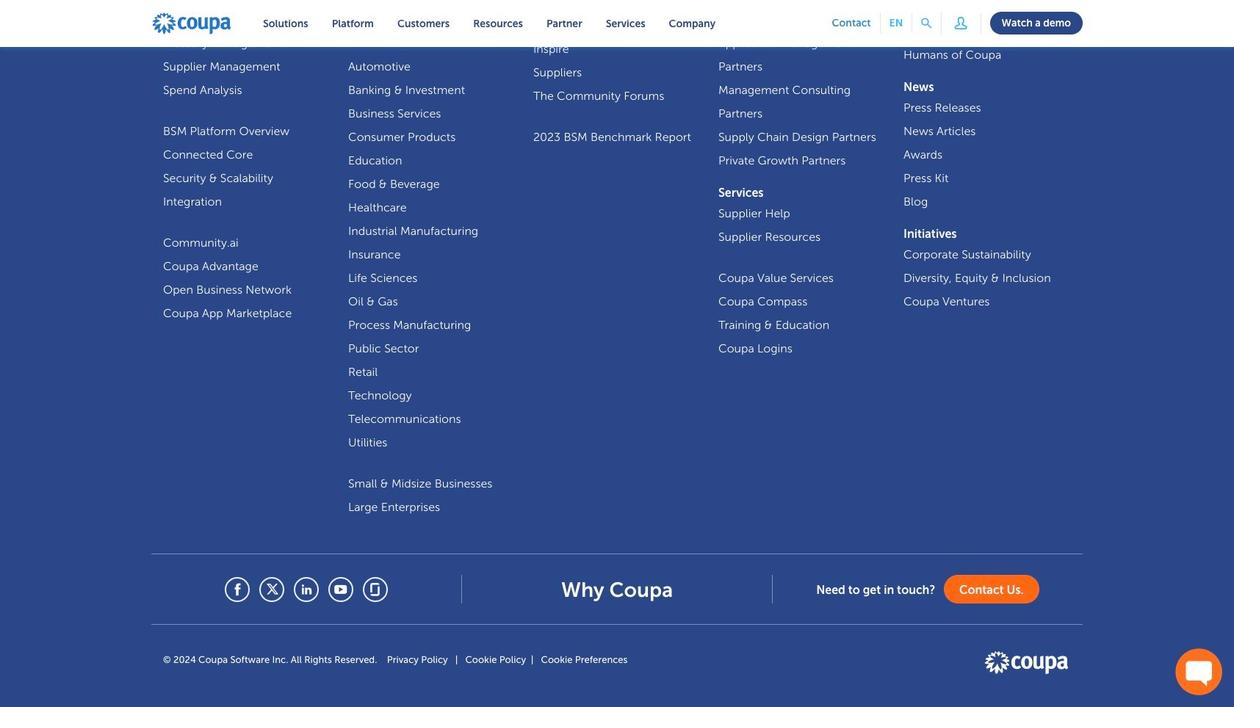 Task type: vqa. For each thing, say whether or not it's contained in the screenshot.
Home image
yes



Task type: locate. For each thing, give the bounding box(es) containing it.
linkedin image
[[295, 579, 317, 601]]

home image
[[151, 12, 232, 35]]

youtube image
[[330, 579, 352, 601]]



Task type: describe. For each thing, give the bounding box(es) containing it.
mag glass image
[[921, 18, 932, 29]]

glassdoor image
[[364, 579, 386, 601]]

facebook image
[[227, 579, 249, 601]]

twitter image
[[261, 579, 283, 601]]

platform_user_centric image
[[950, 12, 972, 33]]



